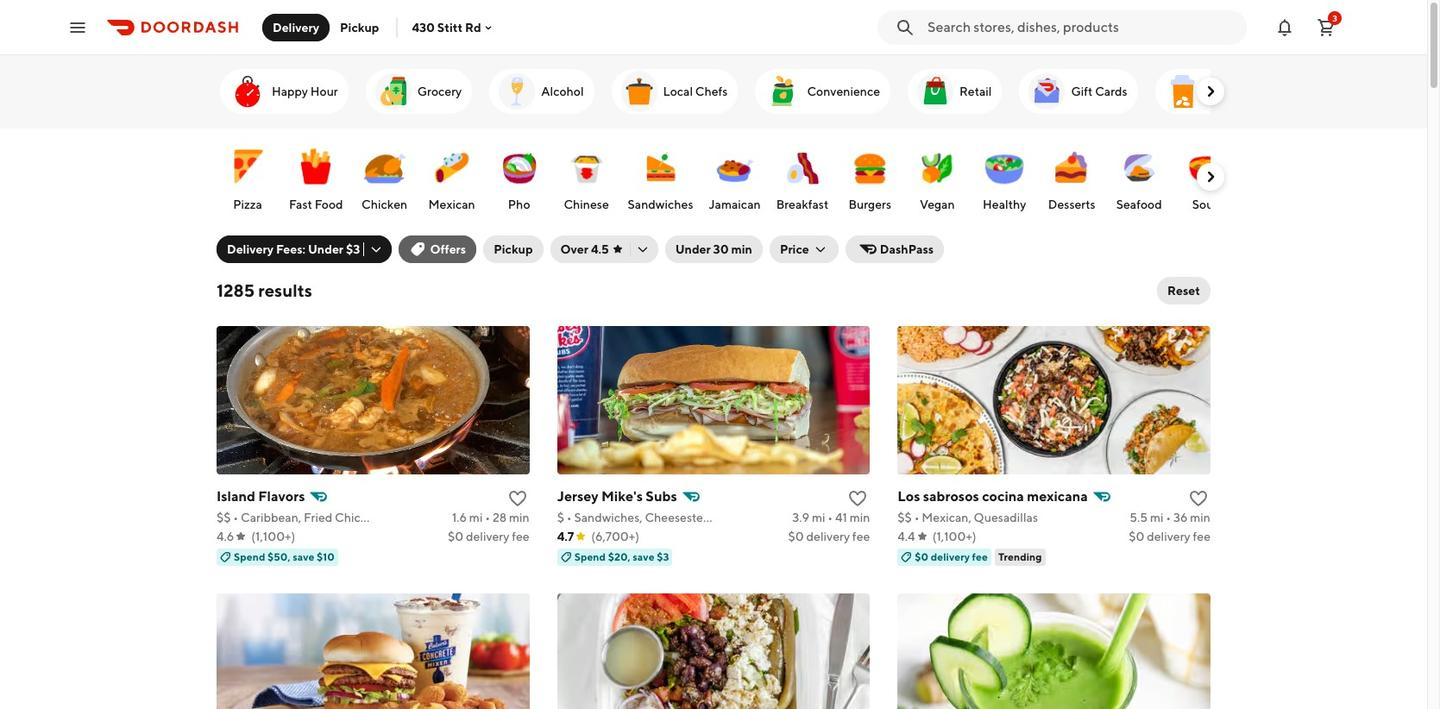 Task type: locate. For each thing, give the bounding box(es) containing it.
5 • from the left
[[915, 511, 920, 525]]

spend left $20,
[[575, 551, 606, 564]]

$3 right $20,
[[657, 551, 669, 564]]

min
[[732, 243, 753, 256], [509, 511, 530, 525], [850, 511, 870, 525], [1191, 511, 1211, 525]]

0 horizontal spatial $​0 delivery fee
[[448, 530, 530, 544]]

1 vertical spatial chicken
[[335, 511, 381, 525]]

min right 36 at the bottom right of the page
[[1191, 511, 1211, 525]]

$​0 delivery fee
[[448, 530, 530, 544], [789, 530, 870, 544], [1129, 530, 1211, 544]]

chicken right fried
[[335, 511, 381, 525]]

$$ for island
[[217, 511, 231, 525]]

(1,100+)
[[251, 530, 295, 544], [933, 530, 977, 544]]

health image
[[1162, 71, 1204, 112]]

$​0 delivery fee down "5.5 mi • 36 min"
[[1129, 530, 1211, 544]]

430 stitt rd
[[412, 20, 481, 34]]

local
[[663, 85, 693, 98]]

mexican,
[[922, 511, 972, 525]]

0 horizontal spatial spend
[[234, 551, 265, 564]]

0 horizontal spatial pickup
[[340, 20, 379, 34]]

gift cards image
[[1027, 71, 1068, 112]]

pickup down pho
[[494, 243, 533, 256]]

min right 41
[[850, 511, 870, 525]]

$$ up 4.4
[[898, 511, 912, 525]]

delivery left fees:
[[227, 243, 274, 256]]

• right $
[[567, 511, 572, 525]]

2 mi from the left
[[812, 511, 826, 525]]

pickup button down pho
[[484, 236, 543, 263]]

5.5 mi • 36 min
[[1130, 511, 1211, 525]]

1 horizontal spatial $$
[[898, 511, 912, 525]]

2 $​0 delivery fee from the left
[[789, 530, 870, 544]]

1 vertical spatial $3
[[657, 551, 669, 564]]

happy hour link
[[220, 69, 349, 114]]

offers button
[[399, 236, 477, 263]]

2 $$ from the left
[[898, 511, 912, 525]]

3 click to add this store to your saved list image from the left
[[1189, 489, 1209, 509]]

gift cards
[[1072, 85, 1128, 98]]

$3 right fees:
[[346, 243, 360, 256]]

pickup button left 430
[[330, 13, 390, 41]]

alcohol
[[541, 85, 584, 98]]

$​0 delivery fee down 1.6 mi • 28 min
[[448, 530, 530, 544]]

1 mi from the left
[[469, 511, 483, 525]]

2 click to add this store to your saved list image from the left
[[848, 489, 869, 509]]

spend $50, save $10
[[234, 551, 335, 564]]

28
[[493, 511, 507, 525]]

1 horizontal spatial (1,100+)
[[933, 530, 977, 544]]

1285 results
[[217, 281, 312, 300]]

• down 'island'
[[233, 511, 238, 525]]

retail link
[[908, 69, 1003, 114]]

1 vertical spatial delivery
[[227, 243, 274, 256]]

pho
[[508, 198, 530, 211]]

3 mi from the left
[[1151, 511, 1164, 525]]

2 spend from the left
[[575, 551, 606, 564]]

$3 for spend $20, save $3
[[657, 551, 669, 564]]

$$ • mexican, quesadillas
[[898, 511, 1038, 525]]

1 horizontal spatial under
[[676, 243, 711, 256]]

save left $10
[[293, 551, 315, 564]]

convenience image
[[763, 71, 804, 112]]

30
[[714, 243, 729, 256]]

1 items, open order cart image
[[1316, 17, 1337, 38]]

1 (1,100+) from the left
[[251, 530, 295, 544]]

2 horizontal spatial $​0
[[1129, 530, 1145, 544]]

• left 41
[[828, 511, 833, 525]]

subs
[[646, 489, 677, 505]]

spend
[[234, 551, 265, 564], [575, 551, 606, 564]]

cards
[[1096, 85, 1128, 98]]

6 • from the left
[[1166, 511, 1172, 525]]

1 horizontal spatial mi
[[812, 511, 826, 525]]

• left '28'
[[485, 511, 490, 525]]

pizza
[[233, 198, 262, 211]]

delivery down "5.5 mi • 36 min"
[[1147, 530, 1191, 544]]

$​0 down 1.6
[[448, 530, 464, 544]]

0 vertical spatial $3
[[346, 243, 360, 256]]

min inside under 30 min button
[[732, 243, 753, 256]]

save right $20,
[[633, 551, 655, 564]]

results
[[258, 281, 312, 300]]

0 horizontal spatial (1,100+)
[[251, 530, 295, 544]]

0 horizontal spatial click to add this store to your saved list image
[[507, 489, 528, 509]]

2 under from the left
[[676, 243, 711, 256]]

fee for jersey mike's subs
[[853, 530, 870, 544]]

$​0 down 3.9
[[789, 530, 804, 544]]

3 $​0 delivery fee from the left
[[1129, 530, 1211, 544]]

0 vertical spatial delivery
[[273, 20, 319, 34]]

0 vertical spatial next button of carousel image
[[1202, 83, 1220, 100]]

1285
[[217, 281, 255, 300]]

$​0 down "5.5"
[[1129, 530, 1145, 544]]

click to add this store to your saved list image up 3.9 mi • 41 min
[[848, 489, 869, 509]]

mi right 1.6
[[469, 511, 483, 525]]

$$
[[217, 511, 231, 525], [898, 511, 912, 525]]

pickup button
[[330, 13, 390, 41], [484, 236, 543, 263]]

4.5
[[591, 243, 609, 256]]

1 save from the left
[[293, 551, 315, 564]]

mi for los sabrosos  cocina mexicana
[[1151, 511, 1164, 525]]

2 horizontal spatial click to add this store to your saved list image
[[1189, 489, 1209, 509]]

retail
[[960, 85, 992, 98]]

1 horizontal spatial $​0
[[789, 530, 804, 544]]

click to add this store to your saved list image
[[507, 489, 528, 509], [848, 489, 869, 509], [1189, 489, 1209, 509]]

•
[[233, 511, 238, 525], [485, 511, 490, 525], [567, 511, 572, 525], [828, 511, 833, 525], [915, 511, 920, 525], [1166, 511, 1172, 525]]

2 $​0 from the left
[[789, 530, 804, 544]]

0 horizontal spatial $​0
[[448, 530, 464, 544]]

fast food
[[289, 198, 343, 211]]

save for mike's
[[633, 551, 655, 564]]

chicken right the "food"
[[362, 198, 408, 211]]

happy
[[272, 85, 308, 98]]

1 vertical spatial pickup
[[494, 243, 533, 256]]

(1,100+) down the caribbean,
[[251, 530, 295, 544]]

fee down 3.9 mi • 41 min
[[853, 530, 870, 544]]

under right fees:
[[308, 243, 344, 256]]

under left 30
[[676, 243, 711, 256]]

0 horizontal spatial $3
[[346, 243, 360, 256]]

delivery inside button
[[273, 20, 319, 34]]

delivery
[[273, 20, 319, 34], [227, 243, 274, 256]]

2 (1,100+) from the left
[[933, 530, 977, 544]]

0 horizontal spatial under
[[308, 243, 344, 256]]

sandwiches
[[628, 198, 694, 211]]

delivery down 1.6 mi • 28 min
[[466, 530, 510, 544]]

breakfast
[[777, 198, 829, 211]]

delivery up happy on the top of the page
[[273, 20, 319, 34]]

click to add this store to your saved list image for cocina
[[1189, 489, 1209, 509]]

island
[[217, 489, 255, 505]]

fee down "5.5 mi • 36 min"
[[1193, 530, 1211, 544]]

1 $​0 delivery fee from the left
[[448, 530, 530, 544]]

$​0 delivery fee down 3.9 mi • 41 min
[[789, 530, 870, 544]]

$$ up 4.6
[[217, 511, 231, 525]]

0 horizontal spatial $$
[[217, 511, 231, 525]]

3 $​0 from the left
[[1129, 530, 1145, 544]]

2 horizontal spatial mi
[[1151, 511, 1164, 525]]

1 $$ from the left
[[217, 511, 231, 525]]

spend for jersey
[[575, 551, 606, 564]]

$3
[[346, 243, 360, 256], [657, 551, 669, 564]]

1 spend from the left
[[234, 551, 265, 564]]

1 horizontal spatial click to add this store to your saved list image
[[848, 489, 869, 509]]

under 30 min button
[[665, 236, 763, 263]]

min right 30
[[732, 243, 753, 256]]

chicken
[[362, 198, 408, 211], [335, 511, 381, 525]]

0 horizontal spatial pickup button
[[330, 13, 390, 41]]

chinese
[[564, 198, 609, 211]]

pickup
[[340, 20, 379, 34], [494, 243, 533, 256]]

1 vertical spatial pickup button
[[484, 236, 543, 263]]

2 save from the left
[[633, 551, 655, 564]]

1 horizontal spatial spend
[[575, 551, 606, 564]]

delivery for los sabrosos  cocina mexicana
[[1147, 530, 1191, 544]]

spend for island
[[234, 551, 265, 564]]

0 horizontal spatial mi
[[469, 511, 483, 525]]

1 next button of carousel image from the top
[[1202, 83, 1220, 100]]

price
[[780, 243, 809, 256]]

(1,100+) up $0 delivery fee
[[933, 530, 977, 544]]

1 vertical spatial next button of carousel image
[[1202, 168, 1220, 186]]

2 horizontal spatial $​0 delivery fee
[[1129, 530, 1211, 544]]

mexicana
[[1027, 489, 1088, 505]]

1 horizontal spatial save
[[633, 551, 655, 564]]

1 horizontal spatial $3
[[657, 551, 669, 564]]

• up 4.4
[[915, 511, 920, 525]]

0 horizontal spatial save
[[293, 551, 315, 564]]

caribbean,
[[241, 511, 301, 525]]

(1,100+) for sabrosos
[[933, 530, 977, 544]]

mi right 3.9
[[812, 511, 826, 525]]

1 horizontal spatial $​0 delivery fee
[[789, 530, 870, 544]]

fried
[[304, 511, 333, 525]]

delivery
[[466, 530, 510, 544], [807, 530, 850, 544], [1147, 530, 1191, 544], [931, 551, 970, 564]]

burgers
[[849, 198, 892, 211]]

1 $​0 from the left
[[448, 530, 464, 544]]

fee down 1.6 mi • 28 min
[[512, 530, 530, 544]]

delivery for delivery fees: under $3
[[227, 243, 274, 256]]

3 button
[[1309, 10, 1344, 44]]

flavors
[[258, 489, 305, 505]]

spend $20, save $3
[[575, 551, 669, 564]]

0 vertical spatial pickup
[[340, 20, 379, 34]]

fee for los sabrosos  cocina mexicana
[[1193, 530, 1211, 544]]

• left 36 at the bottom right of the page
[[1166, 511, 1172, 525]]

spend left $50,
[[234, 551, 265, 564]]

fees:
[[276, 243, 306, 256]]

food
[[315, 198, 343, 211]]

gift cards link
[[1020, 69, 1138, 114]]

2 next button of carousel image from the top
[[1202, 168, 1220, 186]]

reset button
[[1158, 277, 1211, 305]]

save
[[293, 551, 315, 564], [633, 551, 655, 564]]

grocery link
[[366, 69, 472, 114]]

min right '28'
[[509, 511, 530, 525]]

click to add this store to your saved list image up 1.6 mi • 28 min
[[507, 489, 528, 509]]

alcohol link
[[490, 69, 594, 114]]

pickup right the delivery button at left
[[340, 20, 379, 34]]

next button of carousel image
[[1202, 83, 1220, 100], [1202, 168, 1220, 186]]

$10
[[317, 551, 335, 564]]

1 • from the left
[[233, 511, 238, 525]]

mi right "5.5"
[[1151, 511, 1164, 525]]

$​0
[[448, 530, 464, 544], [789, 530, 804, 544], [1129, 530, 1145, 544]]

click to add this store to your saved list image up "5.5 mi • 36 min"
[[1189, 489, 1209, 509]]

delivery down 3.9 mi • 41 min
[[807, 530, 850, 544]]

soup
[[1193, 198, 1221, 211]]

mi
[[469, 511, 483, 525], [812, 511, 826, 525], [1151, 511, 1164, 525]]



Task type: describe. For each thing, give the bounding box(es) containing it.
over 4.5 button
[[550, 236, 658, 263]]

jamaican
[[709, 198, 761, 211]]

happy hour
[[272, 85, 338, 98]]

$0
[[915, 551, 929, 564]]

Store search: begin typing to search for stores available on DoorDash text field
[[928, 18, 1237, 37]]

$50,
[[268, 551, 291, 564]]

430 stitt rd button
[[412, 20, 495, 34]]

quesadillas
[[974, 511, 1038, 525]]

$​0 for jersey mike's subs
[[789, 530, 804, 544]]

$
[[557, 511, 564, 525]]

4.4
[[898, 530, 916, 544]]

over
[[561, 243, 589, 256]]

4.7
[[557, 530, 574, 544]]

1.6
[[452, 511, 467, 525]]

health link
[[1156, 69, 1255, 114]]

healthy
[[983, 198, 1027, 211]]

los
[[898, 489, 921, 505]]

4 • from the left
[[828, 511, 833, 525]]

1 click to add this store to your saved list image from the left
[[507, 489, 528, 509]]

41
[[835, 511, 848, 525]]

local chefs image
[[619, 71, 660, 112]]

$ • sandwiches, cheesesteaks
[[557, 511, 721, 525]]

trending
[[999, 551, 1042, 564]]

delivery right $0
[[931, 551, 970, 564]]

click to add this store to your saved list image for subs
[[848, 489, 869, 509]]

delivery for delivery
[[273, 20, 319, 34]]

open menu image
[[67, 17, 88, 38]]

$​0 for island flavors
[[448, 530, 464, 544]]

retail image
[[915, 71, 956, 112]]

3.9 mi • 41 min
[[793, 511, 870, 525]]

3.9
[[793, 511, 810, 525]]

sandwiches,
[[574, 511, 643, 525]]

cocina
[[982, 489, 1025, 505]]

fee for island flavors
[[512, 530, 530, 544]]

save for flavors
[[293, 551, 315, 564]]

min for island flavors
[[509, 511, 530, 525]]

grocery image
[[373, 71, 414, 112]]

1 horizontal spatial pickup
[[494, 243, 533, 256]]

island flavors
[[217, 489, 305, 505]]

$​0 delivery fee for subs
[[789, 530, 870, 544]]

4.6
[[217, 530, 234, 544]]

stitt
[[437, 20, 463, 34]]

desserts
[[1049, 198, 1096, 211]]

price button
[[770, 236, 839, 263]]

delivery for island flavors
[[466, 530, 510, 544]]

under 30 min
[[676, 243, 753, 256]]

$0 delivery fee
[[915, 551, 988, 564]]

jersey
[[557, 489, 599, 505]]

delivery fees: under $3
[[227, 243, 360, 256]]

(6,700+)
[[591, 530, 640, 544]]

seafood
[[1117, 198, 1163, 211]]

dashpass
[[880, 243, 934, 256]]

mike's
[[602, 489, 643, 505]]

happy hour image
[[227, 71, 268, 112]]

fee left trending
[[972, 551, 988, 564]]

$​0 for los sabrosos  cocina mexicana
[[1129, 530, 1145, 544]]

36
[[1174, 511, 1188, 525]]

hour
[[311, 85, 338, 98]]

sabrosos
[[923, 489, 980, 505]]

over 4.5
[[561, 243, 609, 256]]

grocery
[[418, 85, 462, 98]]

3
[[1333, 13, 1338, 23]]

convenience
[[807, 85, 880, 98]]

$$ • caribbean, fried chicken
[[217, 511, 381, 525]]

delivery button
[[262, 13, 330, 41]]

5.5
[[1130, 511, 1148, 525]]

mi for island flavors
[[469, 511, 483, 525]]

$​0 delivery fee for cocina
[[1129, 530, 1211, 544]]

rd
[[465, 20, 481, 34]]

1.6 mi • 28 min
[[452, 511, 530, 525]]

430
[[412, 20, 435, 34]]

1 under from the left
[[308, 243, 344, 256]]

fast
[[289, 198, 312, 211]]

$3 for delivery fees: under $3
[[346, 243, 360, 256]]

local chefs
[[663, 85, 728, 98]]

notification bell image
[[1275, 17, 1296, 38]]

(1,100+) for flavors
[[251, 530, 295, 544]]

alcohol image
[[497, 71, 538, 112]]

chefs
[[696, 85, 728, 98]]

$20,
[[608, 551, 631, 564]]

1 horizontal spatial pickup button
[[484, 236, 543, 263]]

delivery for jersey mike's subs
[[807, 530, 850, 544]]

gift
[[1072, 85, 1093, 98]]

local chefs link
[[612, 69, 738, 114]]

min for los sabrosos  cocina mexicana
[[1191, 511, 1211, 525]]

offers
[[430, 243, 466, 256]]

los sabrosos  cocina mexicana
[[898, 489, 1088, 505]]

0 vertical spatial chicken
[[362, 198, 408, 211]]

reset
[[1168, 284, 1201, 298]]

2 • from the left
[[485, 511, 490, 525]]

dashpass button
[[846, 236, 944, 263]]

cheesesteaks
[[645, 511, 721, 525]]

convenience link
[[756, 69, 891, 114]]

3 • from the left
[[567, 511, 572, 525]]

under inside button
[[676, 243, 711, 256]]

mexican
[[429, 198, 475, 211]]

mi for jersey mike's subs
[[812, 511, 826, 525]]

0 vertical spatial pickup button
[[330, 13, 390, 41]]

health
[[1207, 85, 1245, 98]]

min for jersey mike's subs
[[850, 511, 870, 525]]

$$ for los
[[898, 511, 912, 525]]



Task type: vqa. For each thing, say whether or not it's contained in the screenshot.
$3
yes



